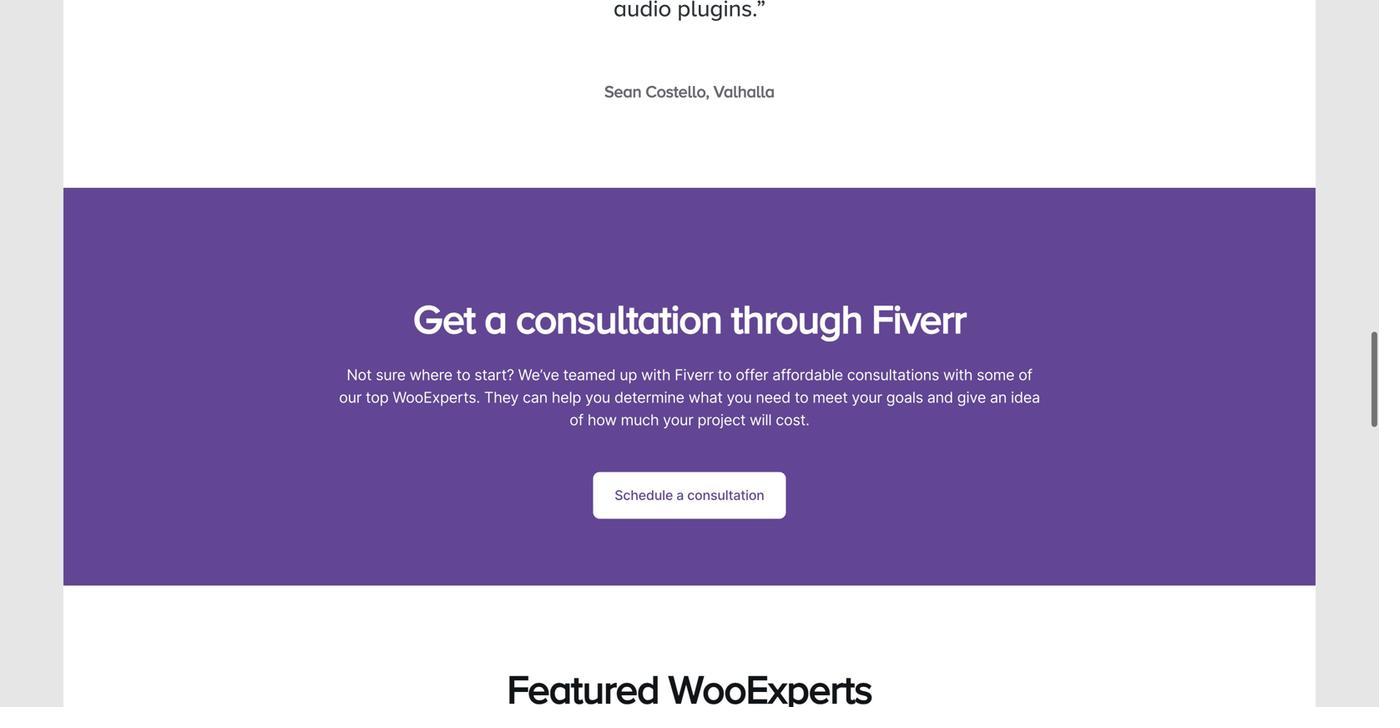 Task type: vqa. For each thing, say whether or not it's contained in the screenshot.
With
yes



Task type: locate. For each thing, give the bounding box(es) containing it.
schedule
[[615, 487, 673, 504]]

0 horizontal spatial with
[[641, 366, 671, 384]]

a right 'schedule'
[[677, 487, 684, 504]]

consultation
[[516, 296, 722, 341], [688, 487, 765, 504]]

of up idea
[[1019, 366, 1033, 384]]

consultation down 'project'
[[688, 487, 765, 504]]

1 vertical spatial of
[[570, 411, 584, 429]]

0 vertical spatial fiverr
[[872, 296, 966, 341]]

fiverr up 'what' at the bottom
[[675, 366, 714, 384]]

of down help
[[570, 411, 584, 429]]

1 vertical spatial consultation
[[688, 487, 765, 504]]

affordable
[[773, 366, 843, 384]]

1 horizontal spatial to
[[718, 366, 732, 384]]

1 with from the left
[[641, 366, 671, 384]]

of
[[1019, 366, 1033, 384], [570, 411, 584, 429]]

consultation for get
[[516, 296, 722, 341]]

you
[[585, 388, 611, 407], [727, 388, 752, 407]]

you down offer on the bottom right of the page
[[727, 388, 752, 407]]

0 horizontal spatial your
[[663, 411, 694, 429]]

0 horizontal spatial a
[[485, 296, 507, 341]]

valhalla
[[714, 82, 775, 100]]

1 vertical spatial a
[[677, 487, 684, 504]]

1 horizontal spatial you
[[727, 388, 752, 407]]

we've
[[518, 366, 559, 384]]

a inside schedule a consultation link
[[677, 487, 684, 504]]

0 horizontal spatial you
[[585, 388, 611, 407]]

your down consultations
[[852, 388, 883, 407]]

a right get
[[485, 296, 507, 341]]

our
[[339, 388, 362, 407]]

0 horizontal spatial fiverr
[[675, 366, 714, 384]]

costello,
[[646, 82, 710, 100]]

you up how
[[585, 388, 611, 407]]

consultation up up
[[516, 296, 722, 341]]

they
[[484, 388, 519, 407]]

top
[[366, 388, 389, 407]]

to left start?
[[457, 366, 471, 384]]

and
[[928, 388, 954, 407]]

1 vertical spatial fiverr
[[675, 366, 714, 384]]

1 horizontal spatial of
[[1019, 366, 1033, 384]]

through
[[732, 296, 863, 341]]

0 vertical spatial a
[[485, 296, 507, 341]]

1 horizontal spatial a
[[677, 487, 684, 504]]

your down 'what' at the bottom
[[663, 411, 694, 429]]

0 vertical spatial your
[[852, 388, 883, 407]]

meet
[[813, 388, 848, 407]]

consultations
[[847, 366, 940, 384]]

to
[[457, 366, 471, 384], [718, 366, 732, 384], [795, 388, 809, 407]]

sean
[[605, 82, 642, 100]]

sure
[[376, 366, 406, 384]]

fiverr up consultations
[[872, 296, 966, 341]]

1 you from the left
[[585, 388, 611, 407]]

not sure where to start? we've teamed up with fiverr to offer affordable consultations with some of our top wooexperts. they can help you determine what you need to meet your goals and give an idea of how much your project will cost.
[[339, 366, 1041, 429]]

can
[[523, 388, 548, 407]]

cost.
[[776, 411, 810, 429]]

a
[[485, 296, 507, 341], [677, 487, 684, 504]]

some
[[977, 366, 1015, 384]]

a for get
[[485, 296, 507, 341]]

fiverr
[[872, 296, 966, 341], [675, 366, 714, 384]]

to down affordable
[[795, 388, 809, 407]]

0 vertical spatial consultation
[[516, 296, 722, 341]]

to left offer on the bottom right of the page
[[718, 366, 732, 384]]

not
[[347, 366, 372, 384]]

with up determine
[[641, 366, 671, 384]]

determine
[[615, 388, 685, 407]]

sean costello, valhalla
[[605, 82, 775, 100]]

0 vertical spatial of
[[1019, 366, 1033, 384]]

0 horizontal spatial of
[[570, 411, 584, 429]]

with up give
[[944, 366, 973, 384]]

1 horizontal spatial with
[[944, 366, 973, 384]]

teamed
[[563, 366, 616, 384]]

with
[[641, 366, 671, 384], [944, 366, 973, 384]]

your
[[852, 388, 883, 407], [663, 411, 694, 429]]

get a consultation through fiverr
[[413, 296, 966, 341]]

1 vertical spatial your
[[663, 411, 694, 429]]



Task type: describe. For each thing, give the bounding box(es) containing it.
where
[[410, 366, 453, 384]]

need
[[756, 388, 791, 407]]

help
[[552, 388, 581, 407]]

a for schedule
[[677, 487, 684, 504]]

sean costello, valhalla link
[[605, 70, 775, 113]]

2 you from the left
[[727, 388, 752, 407]]

idea
[[1011, 388, 1041, 407]]

get
[[413, 296, 475, 341]]

up
[[620, 366, 637, 384]]

2 with from the left
[[944, 366, 973, 384]]

2 horizontal spatial to
[[795, 388, 809, 407]]

1 horizontal spatial your
[[852, 388, 883, 407]]

0 horizontal spatial to
[[457, 366, 471, 384]]

1 horizontal spatial fiverr
[[872, 296, 966, 341]]

start?
[[475, 366, 514, 384]]

will
[[750, 411, 772, 429]]

give
[[958, 388, 986, 407]]

consultation for schedule
[[688, 487, 765, 504]]

goals
[[887, 388, 924, 407]]

an
[[990, 388, 1007, 407]]

offer
[[736, 366, 769, 384]]

what
[[689, 388, 723, 407]]

how
[[588, 411, 617, 429]]

fiverr inside not sure where to start? we've teamed up with fiverr to offer affordable consultations with some of our top wooexperts. they can help you determine what you need to meet your goals and give an idea of how much your project will cost.
[[675, 366, 714, 384]]

wooexperts.
[[393, 388, 480, 407]]

project
[[698, 411, 746, 429]]

much
[[621, 411, 659, 429]]

schedule a consultation
[[615, 487, 765, 504]]

schedule a consultation link
[[593, 472, 786, 519]]



